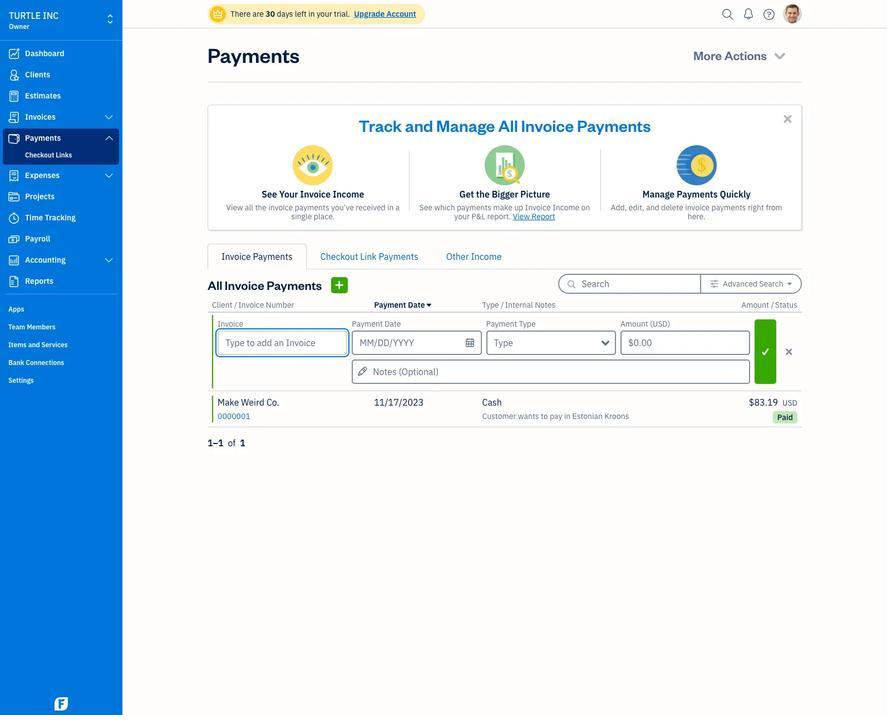 Task type: describe. For each thing, give the bounding box(es) containing it.
kroons
[[605, 411, 629, 421]]

0 horizontal spatial your
[[317, 9, 332, 19]]

inc
[[43, 10, 59, 21]]

team members link
[[3, 318, 119, 335]]

chevron large down image for accounting
[[104, 256, 114, 265]]

checkout link payments link
[[307, 244, 432, 269]]

payments inside 'main' element
[[25, 133, 61, 143]]

add a new payment image
[[334, 278, 344, 292]]

1 horizontal spatial the
[[476, 189, 490, 200]]

invoice payments link
[[208, 244, 307, 269]]

invoice inside see which payments make up invoice income on your p&l report.
[[525, 203, 551, 213]]

bigger
[[492, 189, 518, 200]]

payroll
[[25, 234, 50, 244]]

dashboard
[[25, 48, 64, 58]]

amount / status
[[741, 300, 798, 310]]

checkout for checkout links
[[25, 151, 54, 159]]

accounting
[[25, 255, 66, 265]]

usd
[[783, 398, 798, 408]]

more actions
[[694, 47, 767, 63]]

the inside see your invoice income view all the invoice payments you've received in a single place.
[[255, 203, 267, 213]]

caretdown image
[[427, 301, 431, 309]]

advanced search button
[[701, 275, 801, 293]]

0 vertical spatial manage
[[436, 115, 495, 136]]

amount for amount / status
[[741, 300, 769, 310]]

internal
[[505, 300, 533, 310]]

reports
[[25, 276, 53, 286]]

manage payments quickly add, edit, and delete invoice payments right from here.
[[611, 189, 782, 222]]

reports link
[[3, 272, 119, 292]]

/ for status
[[771, 300, 774, 310]]

status
[[775, 300, 798, 310]]

team members
[[8, 323, 56, 331]]

more
[[694, 47, 722, 63]]

invoice payments
[[222, 251, 293, 262]]

links
[[56, 151, 72, 159]]

turtle
[[9, 10, 41, 21]]

get the bigger picture image
[[485, 145, 525, 185]]

customer
[[482, 411, 516, 421]]

edit,
[[629, 203, 644, 213]]

all invoice payments
[[208, 277, 322, 293]]

which
[[434, 203, 455, 213]]

cancel image
[[780, 345, 799, 358]]

estonian
[[572, 411, 603, 421]]

money image
[[7, 234, 21, 245]]

you've
[[331, 203, 354, 213]]

income inside see your invoice income view all the invoice payments you've received in a single place.
[[333, 189, 364, 200]]

payments for add,
[[712, 203, 746, 213]]

right
[[748, 203, 764, 213]]

time tracking
[[25, 213, 76, 223]]

co.
[[267, 397, 279, 408]]

advanced search
[[723, 279, 783, 289]]

your
[[279, 189, 298, 200]]

see your invoice income view all the invoice payments you've received in a single place.
[[226, 189, 400, 222]]

received
[[356, 203, 386, 213]]

of
[[228, 437, 236, 449]]

left
[[295, 9, 307, 19]]

upgrade account link
[[352, 9, 416, 19]]

amount (usd)
[[621, 319, 670, 329]]

type for type
[[494, 337, 513, 348]]

make weird co. 0000001
[[218, 397, 279, 421]]

items
[[8, 341, 27, 349]]

up
[[514, 203, 523, 213]]

payments for income
[[295, 203, 329, 213]]

see your invoice income image
[[293, 145, 333, 185]]

0000001
[[218, 411, 250, 421]]

checkout links
[[25, 151, 72, 159]]

settings image
[[710, 279, 719, 288]]

payment type
[[486, 319, 536, 329]]

turtle inc owner
[[9, 10, 59, 31]]

view inside see your invoice income view all the invoice payments you've received in a single place.
[[226, 203, 243, 213]]

1 horizontal spatial all
[[498, 115, 518, 136]]

invoice for your
[[268, 203, 293, 213]]

Notes (Optional) text field
[[352, 360, 750, 384]]

members
[[27, 323, 56, 331]]

there are 30 days left in your trial. upgrade account
[[230, 9, 416, 19]]

Amount (USD) text field
[[621, 331, 750, 355]]

cash
[[482, 397, 502, 408]]

expenses
[[25, 170, 60, 180]]

type button
[[486, 331, 616, 355]]

1–1
[[208, 437, 224, 449]]

weird
[[241, 397, 264, 408]]

0000001 link
[[218, 410, 250, 421]]

accounting link
[[3, 250, 119, 270]]

search image
[[719, 6, 737, 23]]

place.
[[314, 211, 335, 222]]

main element
[[0, 0, 150, 715]]

apps
[[8, 305, 24, 313]]

team
[[8, 323, 25, 331]]

Invoice text field
[[219, 332, 346, 354]]

payment date button
[[374, 300, 431, 310]]

checkout link payments
[[320, 251, 418, 262]]

are
[[253, 9, 264, 19]]

in for cash
[[564, 411, 571, 421]]

1 vertical spatial type
[[519, 319, 536, 329]]

payment down payment date button
[[352, 319, 383, 329]]

payment down type button
[[486, 319, 517, 329]]

go to help image
[[760, 6, 778, 23]]

chart image
[[7, 255, 21, 266]]

estimate image
[[7, 91, 21, 102]]

expenses link
[[3, 166, 119, 186]]

$83.19 usd paid
[[749, 397, 798, 422]]

timer image
[[7, 213, 21, 224]]

items and services
[[8, 341, 68, 349]]

payments inside the manage payments quickly add, edit, and delete invoice payments right from here.
[[677, 189, 718, 200]]

Search text field
[[582, 275, 682, 293]]

dashboard link
[[3, 44, 119, 64]]

see for your
[[262, 189, 277, 200]]

payments link
[[3, 129, 119, 149]]

1
[[240, 437, 245, 449]]

track
[[359, 115, 402, 136]]

paid
[[777, 412, 793, 422]]



Task type: vqa. For each thing, say whether or not it's contained in the screenshot.
Clients
yes



Task type: locate. For each thing, give the bounding box(es) containing it.
/ left status at top right
[[771, 300, 774, 310]]

0 vertical spatial payment date
[[374, 300, 425, 310]]

client image
[[7, 70, 21, 81]]

chevron large down image for expenses
[[104, 171, 114, 180]]

payments down your
[[295, 203, 329, 213]]

in
[[308, 9, 315, 19], [387, 203, 394, 213], [564, 411, 571, 421]]

0 horizontal spatial amount
[[621, 319, 648, 329]]

invoice for payments
[[685, 203, 710, 213]]

chevron large down image inside invoices link
[[104, 113, 114, 122]]

manage inside the manage payments quickly add, edit, and delete invoice payments right from here.
[[642, 189, 675, 200]]

see left your
[[262, 189, 277, 200]]

bank connections link
[[3, 354, 119, 371]]

amount for amount (usd)
[[621, 319, 648, 329]]

1–1 of 1
[[208, 437, 245, 449]]

payment date left caretdown image
[[374, 300, 425, 310]]

0 vertical spatial date
[[408, 300, 425, 310]]

0 vertical spatial income
[[333, 189, 364, 200]]

0 vertical spatial the
[[476, 189, 490, 200]]

projects
[[25, 191, 55, 201]]

in for there
[[308, 9, 315, 19]]

1 / from the left
[[234, 300, 237, 310]]

report image
[[7, 276, 21, 287]]

other income link
[[432, 244, 516, 269]]

chevron large down image for invoices
[[104, 113, 114, 122]]

view
[[226, 203, 243, 213], [513, 211, 530, 222]]

0 horizontal spatial all
[[208, 277, 222, 293]]

link
[[360, 251, 377, 262]]

2 horizontal spatial income
[[553, 203, 580, 213]]

1 vertical spatial amount
[[621, 319, 648, 329]]

quickly
[[720, 189, 751, 200]]

expense image
[[7, 170, 21, 181]]

0 vertical spatial and
[[405, 115, 433, 136]]

your left trial.
[[317, 9, 332, 19]]

trial.
[[334, 9, 350, 19]]

1 vertical spatial chevron large down image
[[104, 171, 114, 180]]

2 vertical spatial and
[[28, 341, 40, 349]]

your inside see which payments make up invoice income on your p&l report.
[[454, 211, 470, 222]]

see left which
[[419, 203, 433, 213]]

1 horizontal spatial /
[[501, 300, 504, 310]]

projects link
[[3, 187, 119, 207]]

manage payments quickly image
[[677, 145, 717, 185]]

cash customer wants to pay in estonian kroons
[[482, 397, 629, 421]]

settings
[[8, 376, 34, 385]]

0 horizontal spatial payments
[[295, 203, 329, 213]]

notifications image
[[740, 3, 757, 25]]

chevron large down image up reports link on the top of the page
[[104, 256, 114, 265]]

here.
[[688, 211, 706, 222]]

0 horizontal spatial /
[[234, 300, 237, 310]]

in inside see your invoice income view all the invoice payments you've received in a single place.
[[387, 203, 394, 213]]

1 vertical spatial payment date
[[352, 319, 401, 329]]

payments inside see your invoice income view all the invoice payments you've received in a single place.
[[295, 203, 329, 213]]

see
[[262, 189, 277, 200], [419, 203, 433, 213]]

2 vertical spatial chevron large down image
[[104, 256, 114, 265]]

0 vertical spatial all
[[498, 115, 518, 136]]

1 invoice from the left
[[268, 203, 293, 213]]

1 horizontal spatial amount
[[741, 300, 769, 310]]

0 vertical spatial type
[[482, 300, 499, 310]]

0 vertical spatial see
[[262, 189, 277, 200]]

invoice inside the manage payments quickly add, edit, and delete invoice payments right from here.
[[685, 203, 710, 213]]

payment image
[[7, 133, 21, 144]]

1 payments from the left
[[295, 203, 329, 213]]

type button
[[482, 300, 499, 310]]

2 / from the left
[[501, 300, 504, 310]]

$83.19
[[749, 397, 778, 408]]

3 chevron large down image from the top
[[104, 256, 114, 265]]

project image
[[7, 191, 21, 203]]

owner
[[9, 22, 29, 31]]

caretdown image
[[788, 279, 792, 288]]

1 horizontal spatial see
[[419, 203, 433, 213]]

1 vertical spatial manage
[[642, 189, 675, 200]]

on
[[581, 203, 590, 213]]

there
[[230, 9, 251, 19]]

1 vertical spatial income
[[553, 203, 580, 213]]

checkout links link
[[5, 149, 117, 162]]

chevron large down image
[[104, 134, 114, 142]]

/ for internal
[[501, 300, 504, 310]]

freshbooks image
[[52, 697, 70, 711]]

0 horizontal spatial view
[[226, 203, 243, 213]]

more actions button
[[684, 42, 798, 68]]

invoices link
[[3, 107, 119, 127]]

get the bigger picture
[[459, 189, 550, 200]]

payment
[[374, 300, 406, 310], [352, 319, 383, 329], [486, 319, 517, 329]]

0 vertical spatial in
[[308, 9, 315, 19]]

crown image
[[212, 8, 224, 20]]

payments
[[208, 42, 300, 68], [577, 115, 651, 136], [25, 133, 61, 143], [677, 189, 718, 200], [253, 251, 293, 262], [379, 251, 418, 262], [267, 277, 322, 293]]

advanced
[[723, 279, 758, 289]]

and for services
[[28, 341, 40, 349]]

0 horizontal spatial in
[[308, 9, 315, 19]]

1 horizontal spatial and
[[405, 115, 433, 136]]

2 vertical spatial in
[[564, 411, 571, 421]]

type up payment type
[[482, 300, 499, 310]]

all up get the bigger picture
[[498, 115, 518, 136]]

see inside see which payments make up invoice income on your p&l report.
[[419, 203, 433, 213]]

payments down quickly
[[712, 203, 746, 213]]

single
[[291, 211, 312, 222]]

apps link
[[3, 301, 119, 317]]

1 vertical spatial date
[[385, 319, 401, 329]]

checkout up add a new payment icon
[[320, 251, 358, 262]]

invoice image
[[7, 112, 21, 123]]

1 chevron large down image from the top
[[104, 113, 114, 122]]

and right track
[[405, 115, 433, 136]]

report.
[[487, 211, 511, 222]]

get
[[459, 189, 474, 200]]

1 horizontal spatial in
[[387, 203, 394, 213]]

amount left (usd) at the right of page
[[621, 319, 648, 329]]

2 chevron large down image from the top
[[104, 171, 114, 180]]

and inside 'main' element
[[28, 341, 40, 349]]

view report
[[513, 211, 555, 222]]

date left caretdown image
[[408, 300, 425, 310]]

type down payment type
[[494, 337, 513, 348]]

2 horizontal spatial in
[[564, 411, 571, 421]]

in left a
[[387, 203, 394, 213]]

1 vertical spatial in
[[387, 203, 394, 213]]

2 vertical spatial type
[[494, 337, 513, 348]]

2 horizontal spatial and
[[646, 203, 659, 213]]

income up you've in the top left of the page
[[333, 189, 364, 200]]

2 payments from the left
[[457, 203, 491, 213]]

1 horizontal spatial checkout
[[320, 251, 358, 262]]

1 vertical spatial your
[[454, 211, 470, 222]]

payment left caretdown image
[[374, 300, 406, 310]]

/ right type button
[[501, 300, 504, 310]]

/ for invoice
[[234, 300, 237, 310]]

account
[[387, 9, 416, 19]]

30
[[266, 9, 275, 19]]

type
[[482, 300, 499, 310], [519, 319, 536, 329], [494, 337, 513, 348]]

0 horizontal spatial checkout
[[25, 151, 54, 159]]

0 horizontal spatial the
[[255, 203, 267, 213]]

report
[[532, 211, 555, 222]]

connections
[[26, 358, 64, 367]]

payment date down payment date button
[[352, 319, 401, 329]]

the right 'get'
[[476, 189, 490, 200]]

items and services link
[[3, 336, 119, 353]]

Payment date in MM/DD/YYYY format text field
[[352, 331, 482, 355]]

and inside the manage payments quickly add, edit, and delete invoice payments right from here.
[[646, 203, 659, 213]]

save image
[[756, 345, 775, 359]]

search
[[759, 279, 783, 289]]

pay
[[550, 411, 562, 421]]

amount down advanced search
[[741, 300, 769, 310]]

2 horizontal spatial /
[[771, 300, 774, 310]]

payments inside the manage payments quickly add, edit, and delete invoice payments right from here.
[[712, 203, 746, 213]]

client
[[212, 300, 232, 310]]

payments down 'get'
[[457, 203, 491, 213]]

type inside dropdown button
[[494, 337, 513, 348]]

your left p&l
[[454, 211, 470, 222]]

0 horizontal spatial income
[[333, 189, 364, 200]]

income inside the other income link
[[471, 251, 502, 262]]

and right edit,
[[646, 203, 659, 213]]

2 horizontal spatial payments
[[712, 203, 746, 213]]

notes
[[535, 300, 556, 310]]

your
[[317, 9, 332, 19], [454, 211, 470, 222]]

view left the all
[[226, 203, 243, 213]]

checkout for checkout link payments
[[320, 251, 358, 262]]

dashboard image
[[7, 48, 21, 60]]

a
[[396, 203, 400, 213]]

type for type / internal notes
[[482, 300, 499, 310]]

1 horizontal spatial date
[[408, 300, 425, 310]]

the right the all
[[255, 203, 267, 213]]

from
[[766, 203, 782, 213]]

type / internal notes
[[482, 300, 556, 310]]

in right pay at right bottom
[[564, 411, 571, 421]]

chevron large down image down chevron large down icon
[[104, 171, 114, 180]]

checkout inside 'main' element
[[25, 151, 54, 159]]

0 horizontal spatial invoice
[[268, 203, 293, 213]]

1 horizontal spatial manage
[[642, 189, 675, 200]]

income right "other"
[[471, 251, 502, 262]]

time tracking link
[[3, 208, 119, 228]]

client / invoice number
[[212, 300, 294, 310]]

checkout up expenses
[[25, 151, 54, 159]]

3 / from the left
[[771, 300, 774, 310]]

0 horizontal spatial manage
[[436, 115, 495, 136]]

bank
[[8, 358, 24, 367]]

(usd)
[[650, 319, 670, 329]]

days
[[277, 9, 293, 19]]

in right left
[[308, 9, 315, 19]]

0 horizontal spatial and
[[28, 341, 40, 349]]

upgrade
[[354, 9, 385, 19]]

see which payments make up invoice income on your p&l report.
[[419, 203, 590, 222]]

1 horizontal spatial invoice
[[685, 203, 710, 213]]

2 invoice from the left
[[685, 203, 710, 213]]

tracking
[[45, 213, 76, 223]]

1 horizontal spatial payments
[[457, 203, 491, 213]]

0 vertical spatial checkout
[[25, 151, 54, 159]]

make
[[493, 203, 513, 213]]

all up client
[[208, 277, 222, 293]]

bank connections
[[8, 358, 64, 367]]

in inside the cash customer wants to pay in estonian kroons
[[564, 411, 571, 421]]

actions
[[724, 47, 767, 63]]

add,
[[611, 203, 627, 213]]

date down payment date button
[[385, 319, 401, 329]]

payments inside see which payments make up invoice income on your p&l report.
[[457, 203, 491, 213]]

income left on
[[553, 203, 580, 213]]

and for manage
[[405, 115, 433, 136]]

0 vertical spatial chevron large down image
[[104, 113, 114, 122]]

estimates link
[[3, 86, 119, 106]]

close image
[[781, 112, 794, 125]]

payroll link
[[3, 229, 119, 249]]

1 vertical spatial checkout
[[320, 251, 358, 262]]

estimates
[[25, 91, 61, 101]]

1 horizontal spatial your
[[454, 211, 470, 222]]

income inside see which payments make up invoice income on your p&l report.
[[553, 203, 580, 213]]

chevron large down image
[[104, 113, 114, 122], [104, 171, 114, 180], [104, 256, 114, 265]]

see inside see your invoice income view all the invoice payments you've received in a single place.
[[262, 189, 277, 200]]

and right items
[[28, 341, 40, 349]]

/ right client
[[234, 300, 237, 310]]

2 vertical spatial income
[[471, 251, 502, 262]]

amount button
[[741, 300, 769, 310]]

0 vertical spatial amount
[[741, 300, 769, 310]]

invoices
[[25, 112, 56, 122]]

other income
[[446, 251, 502, 262]]

invoice inside see your invoice income view all the invoice payments you've received in a single place.
[[300, 189, 331, 200]]

chevron large down image up chevron large down icon
[[104, 113, 114, 122]]

all
[[245, 203, 253, 213]]

invoice
[[268, 203, 293, 213], [685, 203, 710, 213]]

1 vertical spatial the
[[255, 203, 267, 213]]

make
[[218, 397, 239, 408]]

3 payments from the left
[[712, 203, 746, 213]]

0 horizontal spatial see
[[262, 189, 277, 200]]

payment date
[[374, 300, 425, 310], [352, 319, 401, 329]]

see for which
[[419, 203, 433, 213]]

0 vertical spatial your
[[317, 9, 332, 19]]

invoice right the delete
[[685, 203, 710, 213]]

1 horizontal spatial income
[[471, 251, 502, 262]]

invoice down your
[[268, 203, 293, 213]]

view right make
[[513, 211, 530, 222]]

0 horizontal spatial date
[[385, 319, 401, 329]]

checkout
[[25, 151, 54, 159], [320, 251, 358, 262]]

chevrondown image
[[772, 47, 788, 63]]

1 vertical spatial see
[[419, 203, 433, 213]]

1 horizontal spatial view
[[513, 211, 530, 222]]

1 vertical spatial all
[[208, 277, 222, 293]]

invoice inside see your invoice income view all the invoice payments you've received in a single place.
[[268, 203, 293, 213]]

type down internal
[[519, 319, 536, 329]]

1 vertical spatial and
[[646, 203, 659, 213]]



